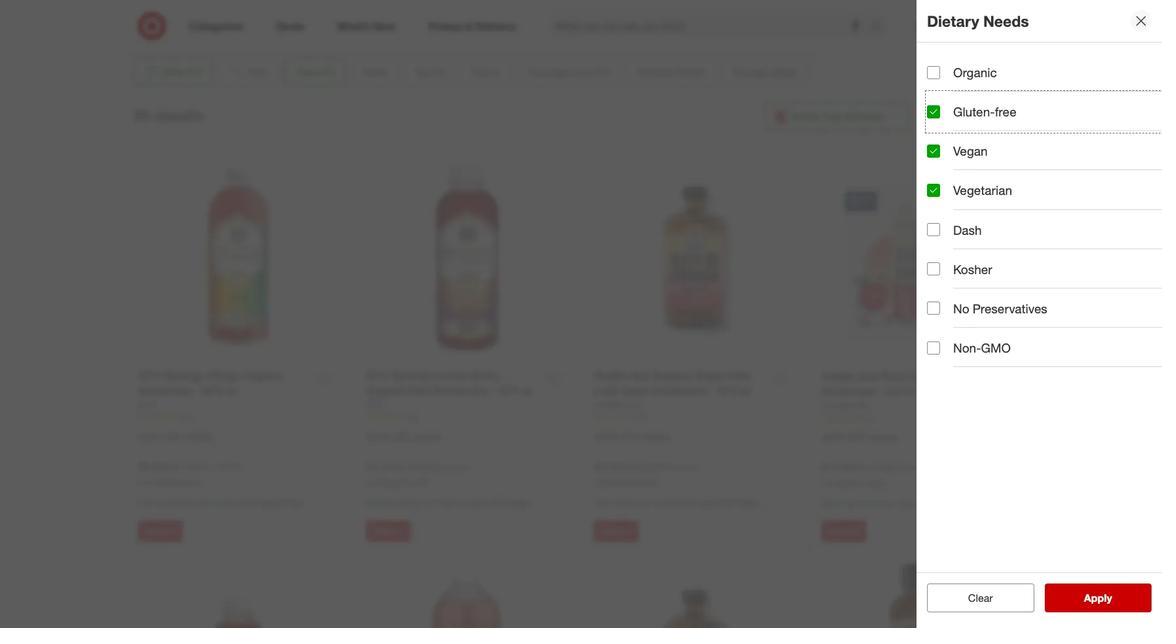 Task type: locate. For each thing, give the bounding box(es) containing it.
3 get it as soon as 12pm today with shipt from the left
[[594, 498, 758, 509]]

charlotte down $3.49
[[603, 478, 635, 488]]

north inside $4.19 ( $0.26 /fluid ounce ) at charlotte north
[[410, 478, 430, 488]]

12pm
[[976, 102, 1003, 115], [210, 498, 234, 509], [438, 498, 461, 509], [666, 498, 689, 509], [894, 499, 917, 510]]

2 horizontal spatial shipt
[[737, 498, 758, 509]]

today for $8.89
[[236, 498, 259, 509]]

114 link
[[138, 412, 340, 423]]

) inside the $8.89 ( $0.19 /fluid ounce ) at charlotte north
[[239, 462, 242, 473]]

$0.23
[[858, 462, 881, 473]]

/fluid inside $3.49 ( $0.22 /fluid ounce ) at charlotte north
[[647, 462, 667, 473]]

12pm for $3.49
[[666, 498, 689, 509]]

today
[[1005, 102, 1032, 115], [236, 498, 259, 509], [464, 498, 487, 509], [692, 498, 715, 509], [920, 499, 943, 510]]

search button
[[865, 12, 896, 43]]

needs
[[984, 12, 1029, 30]]

ounce right $0.19
[[214, 462, 239, 473]]

ounce inside the $8.89 ( $0.19 /fluid ounce ) at charlotte north
[[214, 462, 239, 473]]

charlotte down the $4.19
[[375, 478, 407, 488]]

ebt down 311
[[621, 431, 638, 443]]

2 with from the left
[[490, 498, 507, 509]]

3 shipt from the left
[[737, 498, 758, 509]]

1 with from the left
[[262, 498, 279, 509]]

0 horizontal spatial )
[[239, 462, 242, 473]]

/fluid right $3.49
[[647, 462, 667, 473]]

as
[[921, 102, 933, 115]]

( right $10.59
[[856, 462, 858, 473]]

0 horizontal spatial with
[[262, 498, 279, 509]]

10
[[863, 413, 871, 423]]

non-
[[954, 341, 981, 356]]

dietary
[[927, 12, 980, 30]]

12pm for $8.89
[[210, 498, 234, 509]]

soon down the $8.89 ( $0.19 /fluid ounce ) at charlotte north
[[175, 498, 195, 509]]

1 get it as soon as 12pm today with shipt from the left
[[138, 498, 303, 509]]

as
[[962, 102, 973, 115], [163, 498, 173, 509], [198, 498, 208, 509], [391, 498, 401, 509], [426, 498, 435, 509], [619, 498, 628, 509], [654, 498, 663, 509], [847, 499, 856, 510], [882, 499, 891, 510]]

today down $3.49 ( $0.22 /fluid ounce ) at charlotte north
[[692, 498, 715, 509]]

$0.22
[[625, 462, 647, 473]]

) down 311 link at the bottom right
[[695, 462, 698, 473]]

at for $4.19
[[366, 478, 373, 488]]

ounce inside $3.49 ( $0.22 /fluid ounce ) at charlotte north
[[670, 462, 695, 473]]

ebt down '141'
[[393, 431, 410, 443]]

gmo
[[981, 341, 1011, 356]]

snap ebt eligible down '141'
[[366, 431, 442, 443]]

it down $3.49
[[611, 498, 616, 509]]

Dash checkbox
[[927, 223, 940, 237]]

snap ebt eligible down 10
[[822, 432, 897, 443]]

/fluid right the $4.19
[[419, 462, 439, 473]]

$8.89 ( $0.19 /fluid ounce ) at charlotte north
[[138, 460, 242, 488]]

at down $10.59
[[822, 478, 829, 488]]

charlotte
[[147, 478, 180, 488], [375, 478, 407, 488], [603, 478, 635, 488], [831, 478, 863, 488]]

eligible down 114
[[185, 431, 214, 443]]

eligible for $10.59
[[868, 432, 897, 443]]

soon down $4.19 ( $0.26 /fluid ounce ) at charlotte north
[[403, 498, 423, 509]]

with
[[262, 498, 279, 509], [490, 498, 507, 509], [717, 498, 734, 509]]

clear
[[969, 592, 993, 605]]

soon
[[936, 102, 959, 115], [175, 498, 195, 509], [403, 498, 423, 509], [631, 498, 651, 509], [859, 499, 879, 510]]

ounce for $8.89
[[214, 462, 239, 473]]

get it as soon as 12pm today with shipt down $4.19 ( $0.26 /fluid ounce ) at charlotte north
[[366, 498, 530, 509]]

( for $3.49
[[622, 462, 625, 473]]

12pm down $4.19 ( $0.26 /fluid ounce ) at charlotte north
[[438, 498, 461, 509]]

ounce
[[214, 462, 239, 473], [442, 462, 467, 473], [670, 462, 695, 473], [904, 462, 929, 473]]

141
[[407, 412, 420, 422]]

2 get it as soon as 12pm today with shipt from the left
[[366, 498, 530, 509]]

north down $0.23
[[865, 478, 885, 488]]

( inside $3.49 ( $0.22 /fluid ounce ) at charlotte north
[[622, 462, 625, 473]]

snap up $8.89
[[138, 431, 163, 443]]

get it as soon as 12pm today with shipt down the $8.89 ( $0.19 /fluid ounce ) at charlotte north
[[138, 498, 303, 509]]

charlotte down $10.59
[[831, 478, 863, 488]]

north inside $3.49 ( $0.22 /fluid ounce ) at charlotte north
[[638, 478, 658, 488]]

soon for $8.89
[[175, 498, 195, 509]]

( right the $4.19
[[394, 462, 397, 473]]

/fluid for $8.89
[[191, 462, 212, 473]]

at down $3.49
[[594, 478, 601, 488]]

soon for $3.49
[[631, 498, 651, 509]]

snap for $8.89
[[138, 431, 163, 443]]

at
[[921, 117, 931, 130], [138, 478, 145, 488], [366, 478, 373, 488], [594, 478, 601, 488], [822, 478, 829, 488]]

sponsored
[[935, 31, 974, 41]]

ounce for $3.49
[[670, 462, 695, 473]]

get it as soon as 12pm today with shipt
[[138, 498, 303, 509], [366, 498, 530, 509], [594, 498, 758, 509]]

snap ebt eligible for $8.89
[[138, 431, 214, 443]]

organic
[[954, 65, 997, 80]]

get it as soon as 12pm today with shipt for $3.49
[[594, 498, 758, 509]]

) down 114 link
[[239, 462, 242, 473]]

ounce right the $0.26
[[442, 462, 467, 473]]

snap up $3.49
[[594, 431, 618, 443]]

(
[[166, 462, 169, 473], [394, 462, 397, 473], [622, 462, 625, 473], [856, 462, 858, 473]]

snap ebt eligible down 114
[[138, 431, 214, 443]]

eligible for $8.89
[[185, 431, 214, 443]]

/fluid up get it as soon as 12pm today
[[881, 462, 901, 473]]

it for $4.19
[[384, 498, 388, 509]]

311
[[635, 412, 648, 422]]

ebt down 10
[[849, 432, 866, 443]]

apply
[[1084, 592, 1113, 605]]

north down $0.19
[[182, 478, 202, 488]]

with for $4.19
[[490, 498, 507, 509]]

2 horizontal spatial with
[[717, 498, 734, 509]]

north for $3.49
[[638, 478, 658, 488]]

get
[[138, 498, 153, 509], [366, 498, 381, 509], [594, 498, 609, 509], [822, 499, 837, 510]]

/fluid inside $4.19 ( $0.26 /fluid ounce ) at charlotte north
[[419, 462, 439, 473]]

it for $8.89
[[156, 498, 161, 509]]

/fluid right $8.89
[[191, 462, 212, 473]]

( inside the $8.89 ( $0.19 /fluid ounce ) at charlotte north
[[166, 462, 169, 473]]

north down $0.22
[[638, 478, 658, 488]]

it
[[156, 498, 161, 509], [384, 498, 388, 509], [611, 498, 616, 509], [839, 499, 844, 510]]

35 results
[[133, 106, 203, 124]]

311 link
[[594, 412, 796, 423]]

no
[[954, 301, 970, 316]]

eligible down 10
[[868, 432, 897, 443]]

charlotte for $8.89
[[147, 478, 180, 488]]

) inside $3.49 ( $0.22 /fluid ounce ) at charlotte north
[[695, 462, 698, 473]]

ebt down 114
[[165, 431, 182, 443]]

it down $8.89
[[156, 498, 161, 509]]

3 ) from the left
[[695, 462, 698, 473]]

( right $3.49
[[622, 462, 625, 473]]

eligible
[[185, 431, 214, 443], [413, 431, 442, 443], [641, 431, 669, 443], [868, 432, 897, 443]]

2 horizontal spatial get it as soon as 12pm today with shipt
[[594, 498, 758, 509]]

snap up $10.59
[[822, 432, 846, 443]]

it down the $4.19
[[384, 498, 388, 509]]

snap up the $4.19
[[366, 431, 391, 443]]

eligible down '141'
[[413, 431, 442, 443]]

get for $8.89
[[138, 498, 153, 509]]

gluten-
[[954, 104, 995, 119]]

$0.19
[[169, 462, 191, 473]]

north down the $0.26
[[410, 478, 430, 488]]

snap ebt eligible for $10.59
[[822, 432, 897, 443]]

/fluid
[[191, 462, 212, 473], [419, 462, 439, 473], [647, 462, 667, 473], [881, 462, 901, 473]]

Organic checkbox
[[927, 66, 940, 79]]

get down $8.89
[[138, 498, 153, 509]]

north inside the $8.89 ( $0.19 /fluid ounce ) at charlotte north
[[182, 478, 202, 488]]

snap
[[138, 431, 163, 443], [366, 431, 391, 443], [594, 431, 618, 443], [822, 432, 846, 443]]

at down $8.89
[[138, 478, 145, 488]]

1 ) from the left
[[239, 462, 242, 473]]

ounce right $0.23
[[904, 462, 929, 473]]

2 shipt from the left
[[509, 498, 530, 509]]

$0.26
[[397, 462, 419, 473]]

north for $4.19
[[410, 478, 430, 488]]

10 link
[[822, 412, 1024, 424]]

ebt for $3.49
[[621, 431, 638, 443]]

) inside $4.19 ( $0.26 /fluid ounce ) at charlotte north
[[467, 462, 470, 473]]

at for $3.49
[[594, 478, 601, 488]]

ebt for $4.19
[[393, 431, 410, 443]]

( right $8.89
[[166, 462, 169, 473]]

get down the $4.19
[[366, 498, 381, 509]]

ebt for $8.89
[[165, 431, 182, 443]]

clear button
[[927, 584, 1034, 613]]

ounce for $10.59
[[904, 462, 929, 473]]

ounce inside $4.19 ( $0.26 /fluid ounce ) at charlotte north
[[442, 462, 467, 473]]

1 shipt from the left
[[281, 498, 303, 509]]

at inside the $8.89 ( $0.19 /fluid ounce ) at charlotte north
[[138, 478, 145, 488]]

shipt for $8.89
[[281, 498, 303, 509]]

get it as soon as 12pm today with shipt down $3.49 ( $0.22 /fluid ounce ) at charlotte north
[[594, 498, 758, 509]]

soon down $3.49 ( $0.22 /fluid ounce ) at charlotte north
[[631, 498, 651, 509]]

charlotte inside $4.19 ( $0.26 /fluid ounce ) at charlotte north
[[375, 478, 407, 488]]

snap ebt eligible
[[138, 431, 214, 443], [366, 431, 442, 443], [594, 431, 669, 443], [822, 432, 897, 443]]

$8.89
[[138, 460, 164, 473]]

2 horizontal spatial )
[[695, 462, 698, 473]]

( inside $10.59 ( $0.23 /fluid ounce at charlotte north
[[856, 462, 858, 473]]

with for $3.49
[[717, 498, 734, 509]]

Non-GMO checkbox
[[927, 342, 940, 355]]

/fluid inside $10.59 ( $0.23 /fluid ounce at charlotte north
[[881, 462, 901, 473]]

today down the $8.89 ( $0.19 /fluid ounce ) at charlotte north
[[236, 498, 259, 509]]

3 with from the left
[[717, 498, 734, 509]]

at inside $3.49 ( $0.22 /fluid ounce ) at charlotte north
[[594, 478, 601, 488]]

charlotte down $8.89
[[147, 478, 180, 488]]

) for $4.19
[[467, 462, 470, 473]]

0 horizontal spatial shipt
[[281, 498, 303, 509]]

charlotte inside $3.49 ( $0.22 /fluid ounce ) at charlotte north
[[603, 478, 635, 488]]

Vegetarian checkbox
[[927, 184, 940, 197]]

$10.59
[[822, 461, 853, 474]]

shipt
[[281, 498, 303, 509], [509, 498, 530, 509], [737, 498, 758, 509]]

ebt
[[165, 431, 182, 443], [393, 431, 410, 443], [621, 431, 638, 443], [849, 432, 866, 443]]

) down 141 link at the left of the page
[[467, 462, 470, 473]]

charlotte for $3.49
[[603, 478, 635, 488]]

at down the $4.19
[[366, 478, 373, 488]]

charlotte inside the $8.89 ( $0.19 /fluid ounce ) at charlotte north
[[147, 478, 180, 488]]

get for $3.49
[[594, 498, 609, 509]]

ounce inside $10.59 ( $0.23 /fluid ounce at charlotte north
[[904, 462, 929, 473]]

/fluid inside the $8.89 ( $0.19 /fluid ounce ) at charlotte north
[[191, 462, 212, 473]]

Vegan checkbox
[[927, 145, 940, 158]]

1 horizontal spatial with
[[490, 498, 507, 509]]

1 horizontal spatial get it as soon as 12pm today with shipt
[[366, 498, 530, 509]]

12pm down $3.49 ( $0.22 /fluid ounce ) at charlotte north
[[666, 498, 689, 509]]

eligible down 311
[[641, 431, 669, 443]]

2 ) from the left
[[467, 462, 470, 473]]

get it as soon as 12pm today with shipt for $4.19
[[366, 498, 530, 509]]

12pm down the $8.89 ( $0.19 /fluid ounce ) at charlotte north
[[210, 498, 234, 509]]

)
[[239, 462, 242, 473], [467, 462, 470, 473], [695, 462, 698, 473]]

( inside $4.19 ( $0.26 /fluid ounce ) at charlotte north
[[394, 462, 397, 473]]

ounce right $0.22
[[670, 462, 695, 473]]

( for $4.19
[[394, 462, 397, 473]]

non-gmo
[[954, 341, 1011, 356]]

1 horizontal spatial )
[[467, 462, 470, 473]]

get down $3.49
[[594, 498, 609, 509]]

0 horizontal spatial get it as soon as 12pm today with shipt
[[138, 498, 303, 509]]

shipt for $3.49
[[737, 498, 758, 509]]

at inside $4.19 ( $0.26 /fluid ounce ) at charlotte north
[[366, 478, 373, 488]]

north
[[182, 478, 202, 488], [410, 478, 430, 488], [638, 478, 658, 488], [865, 478, 885, 488]]

1 horizontal spatial shipt
[[509, 498, 530, 509]]

today down $4.19 ( $0.26 /fluid ounce ) at charlotte north
[[464, 498, 487, 509]]

snap ebt eligible down 311
[[594, 431, 669, 443]]



Task type: vqa. For each thing, say whether or not it's contained in the screenshot.
) to the middle
yes



Task type: describe. For each thing, give the bounding box(es) containing it.
vegan
[[954, 144, 988, 159]]

vegetarian
[[954, 183, 1013, 198]]

at for $8.89
[[138, 478, 145, 488]]

dietary needs dialog
[[917, 0, 1162, 629]]

shipt for $4.19
[[509, 498, 530, 509]]

ebt for $10.59
[[849, 432, 866, 443]]

free
[[995, 104, 1017, 119]]

get for $4.19
[[366, 498, 381, 509]]

gluten-free
[[954, 104, 1017, 119]]

charlotte inside $10.59 ( $0.23 /fluid ounce at charlotte north
[[831, 478, 863, 488]]

north for $8.89
[[182, 478, 202, 488]]

$10.59 ( $0.23 /fluid ounce at charlotte north
[[822, 461, 929, 488]]

soon right as
[[936, 102, 959, 115]]

/fluid for $3.49
[[647, 462, 667, 473]]

it for $3.49
[[611, 498, 616, 509]]

charlotte for $4.19
[[375, 478, 407, 488]]

apply button
[[1045, 584, 1152, 613]]

$4.19 ( $0.26 /fluid ounce ) at charlotte north
[[366, 460, 470, 488]]

Gluten-free checkbox
[[927, 105, 940, 118]]

results
[[154, 106, 203, 124]]

/fluid for $10.59
[[881, 462, 901, 473]]

soon down $10.59 ( $0.23 /fluid ounce at charlotte north
[[859, 499, 879, 510]]

with for $8.89
[[262, 498, 279, 509]]

dietary needs
[[927, 12, 1029, 30]]

Kosher checkbox
[[927, 263, 940, 276]]

$3.49
[[594, 460, 620, 473]]

today down $10.59 ( $0.23 /fluid ounce at charlotte north
[[920, 499, 943, 510]]

35
[[133, 106, 150, 124]]

) for $8.89
[[239, 462, 242, 473]]

no preservatives
[[954, 301, 1048, 316]]

No Preservatives checkbox
[[927, 302, 940, 315]]

114
[[179, 412, 192, 422]]

today for $4.19
[[464, 498, 487, 509]]

snap for $4.19
[[366, 431, 391, 443]]

snap ebt eligible for $3.49
[[594, 431, 669, 443]]

search
[[865, 21, 896, 34]]

$4.19
[[366, 460, 392, 473]]

141 link
[[366, 412, 568, 423]]

at down as
[[921, 117, 931, 130]]

eligible for $4.19
[[413, 431, 442, 443]]

12pm down $10.59 ( $0.23 /fluid ounce at charlotte north
[[894, 499, 917, 510]]

at inside $10.59 ( $0.23 /fluid ounce at charlotte north
[[822, 478, 829, 488]]

get it as soon as 12pm today
[[822, 499, 943, 510]]

snap for $10.59
[[822, 432, 846, 443]]

today right "gluten-"
[[1005, 102, 1032, 115]]

get it as soon as 12pm today with shipt for $8.89
[[138, 498, 303, 509]]

eligible for $3.49
[[641, 431, 669, 443]]

preservatives
[[973, 301, 1048, 316]]

( for $8.89
[[166, 462, 169, 473]]

soon for $4.19
[[403, 498, 423, 509]]

advertisement region
[[188, 0, 974, 31]]

) for $3.49
[[695, 462, 698, 473]]

it down $10.59
[[839, 499, 844, 510]]

dash
[[954, 222, 982, 237]]

get down $10.59
[[822, 499, 837, 510]]

snap ebt eligible for $4.19
[[366, 431, 442, 443]]

12pm for $4.19
[[438, 498, 461, 509]]

( for $10.59
[[856, 462, 858, 473]]

12pm down organic
[[976, 102, 1003, 115]]

ounce for $4.19
[[442, 462, 467, 473]]

kosher
[[954, 262, 993, 277]]

north inside $10.59 ( $0.23 /fluid ounce at charlotte north
[[865, 478, 885, 488]]

today for $3.49
[[692, 498, 715, 509]]

$3.49 ( $0.22 /fluid ounce ) at charlotte north
[[594, 460, 698, 488]]

as soon as 12pm today
[[921, 102, 1032, 115]]

/fluid for $4.19
[[419, 462, 439, 473]]

snap for $3.49
[[594, 431, 618, 443]]

What can we help you find? suggestions appear below search field
[[548, 12, 874, 41]]



